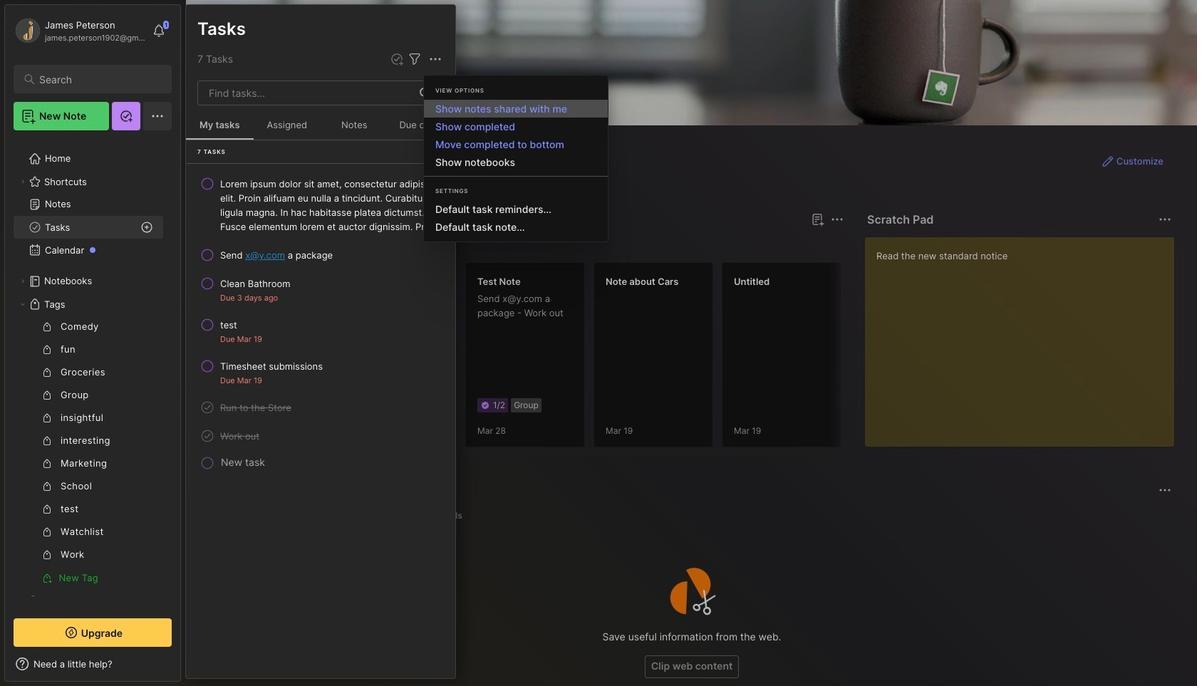 Task type: describe. For each thing, give the bounding box(es) containing it.
filter tasks image
[[406, 51, 423, 68]]

group inside tree
[[14, 316, 163, 589]]

expand notebooks image
[[19, 277, 27, 286]]

tree inside main element
[[5, 139, 180, 644]]

expand tags image
[[19, 300, 27, 309]]

Search text field
[[39, 73, 159, 86]]

6 row from the top
[[192, 395, 450, 420]]

send x@y.com a package 1 cell
[[220, 248, 333, 262]]

timesheet submissions 4 cell
[[220, 359, 323, 373]]

2 tab list from the top
[[212, 507, 1170, 525]]

Filter tasks field
[[406, 51, 423, 68]]

lorem ipsum dolor sit amet, consectetur adipiscing elit. proin alifuam eu nulla a tincidunt. curabitur ut ligula magna. in hac habitasse platea dictumst. fusce elementum lorem et auctor dignissim. proin eget mi id urna euismod consectetur. pellentesque porttitor ac urna quis fermentum: 0 cell
[[220, 177, 444, 234]]

WHAT'S NEW field
[[5, 653, 180, 676]]

1 dropdown list menu from the top
[[424, 100, 608, 171]]

Start writing… text field
[[877, 237, 1174, 435]]

More actions and view options field
[[423, 51, 444, 68]]

Find tasks… text field
[[200, 81, 411, 105]]



Task type: locate. For each thing, give the bounding box(es) containing it.
work out 6 cell
[[220, 429, 259, 443]]

0 vertical spatial tab list
[[212, 237, 842, 254]]

test 3 cell
[[220, 318, 237, 332]]

1 tab list from the top
[[212, 237, 842, 254]]

1 row from the top
[[192, 171, 450, 239]]

row group
[[186, 170, 455, 473], [209, 262, 1197, 456]]

None search field
[[39, 71, 159, 88]]

Account field
[[14, 16, 145, 45]]

2 row from the top
[[192, 242, 450, 268]]

run to the store 5 cell
[[220, 401, 291, 415]]

tab list
[[212, 237, 842, 254], [212, 507, 1170, 525]]

clean bathroom 2 cell
[[220, 277, 290, 291]]

new task image
[[390, 52, 404, 66]]

none search field inside main element
[[39, 71, 159, 88]]

group
[[14, 316, 163, 589]]

menu item
[[424, 100, 608, 118]]

main element
[[0, 0, 185, 686]]

tab
[[212, 237, 254, 254], [259, 237, 317, 254], [212, 507, 266, 525], [429, 507, 469, 525]]

tree
[[5, 139, 180, 644]]

more actions and view options image
[[427, 51, 444, 68]]

5 row from the top
[[192, 353, 450, 392]]

1 vertical spatial tab list
[[212, 507, 1170, 525]]

0 vertical spatial dropdown list menu
[[424, 100, 608, 171]]

4 row from the top
[[192, 312, 450, 351]]

2 dropdown list menu from the top
[[424, 200, 608, 236]]

1 vertical spatial dropdown list menu
[[424, 200, 608, 236]]

3 row from the top
[[192, 271, 450, 309]]

click to collapse image
[[180, 660, 191, 677]]

dropdown list menu
[[424, 100, 608, 171], [424, 200, 608, 236]]

7 row from the top
[[192, 423, 450, 449]]

row
[[192, 171, 450, 239], [192, 242, 450, 268], [192, 271, 450, 309], [192, 312, 450, 351], [192, 353, 450, 392], [192, 395, 450, 420], [192, 423, 450, 449]]



Task type: vqa. For each thing, say whether or not it's contained in the screenshot.
row group
yes



